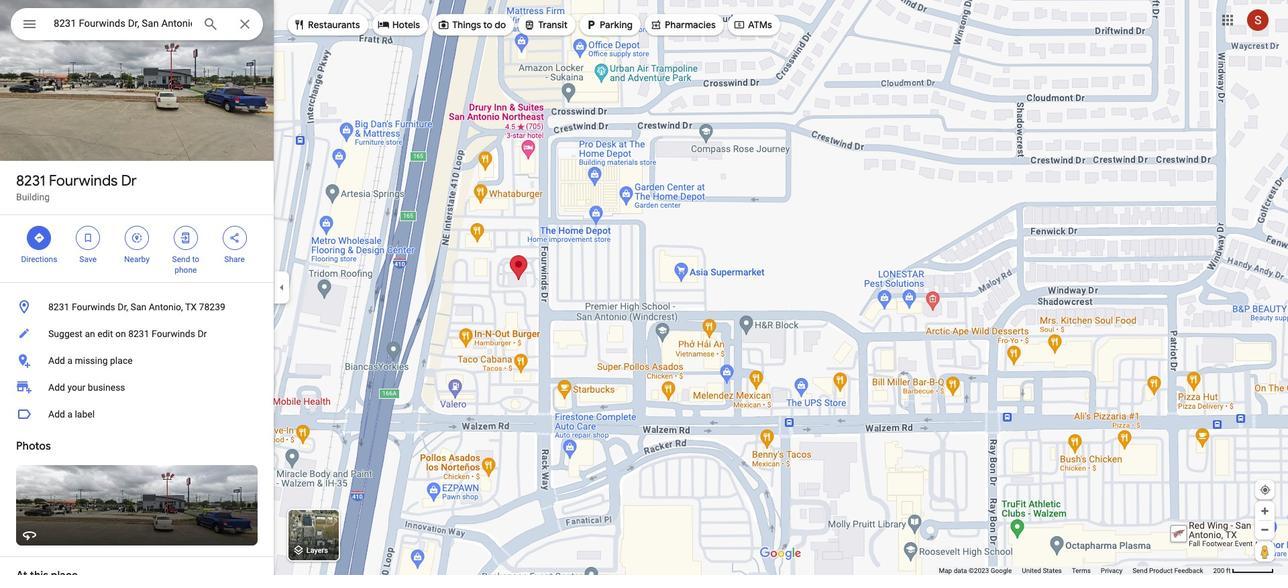Task type: locate. For each thing, give the bounding box(es) containing it.
fourwinds inside 8231 fourwinds dr building
[[49, 172, 118, 191]]

1 vertical spatial dr
[[198, 329, 207, 339]]

8231 for dr
[[16, 172, 45, 191]]

2 a from the top
[[67, 409, 72, 420]]

fourwinds
[[49, 172, 118, 191], [72, 302, 115, 313], [152, 329, 195, 339]]

collapse side panel image
[[274, 280, 289, 295]]

dr up 
[[121, 172, 137, 191]]

fourwinds for dr
[[49, 172, 118, 191]]

photos
[[16, 440, 51, 454]]

add a missing place
[[48, 356, 133, 366]]

united
[[1022, 568, 1041, 575]]

1 horizontal spatial dr
[[198, 329, 207, 339]]

footer containing map data ©2023 google
[[939, 567, 1213, 576]]

send
[[172, 255, 190, 264], [1133, 568, 1148, 575]]

united states button
[[1022, 567, 1062, 576]]

1 add from the top
[[48, 356, 65, 366]]

dr down 78239
[[198, 329, 207, 339]]

send to phone
[[172, 255, 199, 275]]

0 vertical spatial fourwinds
[[49, 172, 118, 191]]


[[523, 17, 536, 32]]

1 a from the top
[[67, 356, 72, 366]]

ft
[[1226, 568, 1231, 575]]

0 vertical spatial send
[[172, 255, 190, 264]]


[[585, 17, 597, 32]]

0 vertical spatial dr
[[121, 172, 137, 191]]

add inside add your business link
[[48, 382, 65, 393]]

zoom in image
[[1260, 507, 1270, 517]]

0 vertical spatial to
[[483, 19, 492, 31]]

2 vertical spatial fourwinds
[[152, 329, 195, 339]]

hotels
[[392, 19, 420, 31]]


[[82, 231, 94, 246]]

8231 fourwinds dr, san antonio, tx 78239
[[48, 302, 225, 313]]

a left label
[[67, 409, 72, 420]]

 search field
[[11, 8, 263, 43]]

suggest
[[48, 329, 82, 339]]

to up phone
[[192, 255, 199, 264]]

2 horizontal spatial 8231
[[128, 329, 149, 339]]

actions for 8231 fourwinds dr region
[[0, 215, 274, 282]]

0 horizontal spatial to
[[192, 255, 199, 264]]

 restaurants
[[293, 17, 360, 32]]

add down suggest in the bottom of the page
[[48, 356, 65, 366]]

show street view coverage image
[[1255, 542, 1275, 562]]

a
[[67, 356, 72, 366], [67, 409, 72, 420]]

0 vertical spatial add
[[48, 356, 65, 366]]

privacy button
[[1101, 567, 1122, 576]]

parking
[[600, 19, 633, 31]]


[[438, 17, 450, 32]]

 atms
[[733, 17, 772, 32]]

1 vertical spatial fourwinds
[[72, 302, 115, 313]]


[[131, 231, 143, 246]]

a left missing
[[67, 356, 72, 366]]

dr inside button
[[198, 329, 207, 339]]

2 vertical spatial add
[[48, 409, 65, 420]]

restaurants
[[308, 19, 360, 31]]

phone
[[175, 266, 197, 275]]

add for add your business
[[48, 382, 65, 393]]

fourwinds inside button
[[152, 329, 195, 339]]

0 vertical spatial 8231
[[16, 172, 45, 191]]

8231 right 'on'
[[128, 329, 149, 339]]

 pharmacies
[[650, 17, 716, 32]]

0 vertical spatial a
[[67, 356, 72, 366]]

8231 inside button
[[48, 302, 69, 313]]


[[293, 17, 305, 32]]

8231
[[16, 172, 45, 191], [48, 302, 69, 313], [128, 329, 149, 339]]

200 ft button
[[1213, 568, 1274, 575]]

200
[[1213, 568, 1225, 575]]

add inside add a missing place button
[[48, 356, 65, 366]]

1 vertical spatial 8231
[[48, 302, 69, 313]]

1 vertical spatial send
[[1133, 568, 1148, 575]]

 hotels
[[377, 17, 420, 32]]

1 vertical spatial a
[[67, 409, 72, 420]]

dr
[[121, 172, 137, 191], [198, 329, 207, 339]]

add left label
[[48, 409, 65, 420]]

to inside the  things to do
[[483, 19, 492, 31]]

send left product
[[1133, 568, 1148, 575]]

place
[[110, 356, 133, 366]]

2 vertical spatial 8231
[[128, 329, 149, 339]]

send up phone
[[172, 255, 190, 264]]

dr,
[[118, 302, 128, 313]]

 things to do
[[438, 17, 506, 32]]

8231 up building
[[16, 172, 45, 191]]

8231 up suggest in the bottom of the page
[[48, 302, 69, 313]]

add
[[48, 356, 65, 366], [48, 382, 65, 393], [48, 409, 65, 420]]

suggest an edit on 8231 fourwinds dr button
[[0, 321, 274, 348]]

nearby
[[124, 255, 150, 264]]

0 horizontal spatial send
[[172, 255, 190, 264]]

add left your
[[48, 382, 65, 393]]

missing
[[75, 356, 108, 366]]

add inside the 'add a label' button
[[48, 409, 65, 420]]

1 vertical spatial to
[[192, 255, 199, 264]]

©2023
[[969, 568, 989, 575]]

business
[[88, 382, 125, 393]]

product
[[1149, 568, 1173, 575]]

 parking
[[585, 17, 633, 32]]

8231 inside 8231 fourwinds dr building
[[16, 172, 45, 191]]

antonio,
[[149, 302, 183, 313]]

fourwinds up building
[[49, 172, 118, 191]]

None field
[[54, 15, 192, 32]]

fourwinds up the an
[[72, 302, 115, 313]]

send product feedback button
[[1133, 567, 1203, 576]]

to inside send to phone
[[192, 255, 199, 264]]

fourwinds inside button
[[72, 302, 115, 313]]

do
[[495, 19, 506, 31]]

fourwinds down antonio,
[[152, 329, 195, 339]]

3 add from the top
[[48, 409, 65, 420]]

0 horizontal spatial dr
[[121, 172, 137, 191]]

footer
[[939, 567, 1213, 576]]

8231 for dr,
[[48, 302, 69, 313]]

zoom out image
[[1260, 525, 1270, 535]]

google maps element
[[0, 0, 1288, 576]]

things
[[452, 19, 481, 31]]

1 horizontal spatial send
[[1133, 568, 1148, 575]]

2 add from the top
[[48, 382, 65, 393]]

send inside send to phone
[[172, 255, 190, 264]]

to
[[483, 19, 492, 31], [192, 255, 199, 264]]

1 horizontal spatial to
[[483, 19, 492, 31]]

feedback
[[1174, 568, 1203, 575]]

1 horizontal spatial 8231
[[48, 302, 69, 313]]

0 horizontal spatial 8231
[[16, 172, 45, 191]]

to left do
[[483, 19, 492, 31]]

add a missing place button
[[0, 348, 274, 374]]


[[228, 231, 241, 246]]


[[21, 15, 38, 34]]

terms button
[[1072, 567, 1091, 576]]

map data ©2023 google
[[939, 568, 1012, 575]]

send product feedback
[[1133, 568, 1203, 575]]

send for send product feedback
[[1133, 568, 1148, 575]]

1 vertical spatial add
[[48, 382, 65, 393]]

tx
[[185, 302, 197, 313]]

suggest an edit on 8231 fourwinds dr
[[48, 329, 207, 339]]

send inside button
[[1133, 568, 1148, 575]]



Task type: describe. For each thing, give the bounding box(es) containing it.
dr inside 8231 fourwinds dr building
[[121, 172, 137, 191]]

terms
[[1072, 568, 1091, 575]]

200 ft
[[1213, 568, 1231, 575]]

a for label
[[67, 409, 72, 420]]

edit
[[97, 329, 113, 339]]

a for missing
[[67, 356, 72, 366]]

label
[[75, 409, 95, 420]]

none field inside 8231 fourwinds dr, san antonio, tx 78239 field
[[54, 15, 192, 32]]

san
[[131, 302, 146, 313]]

map
[[939, 568, 952, 575]]

google account: sheryl atherton  
(sheryl.atherton@adept.ai) image
[[1247, 9, 1269, 31]]

add your business link
[[0, 374, 274, 401]]

 transit
[[523, 17, 568, 32]]

fourwinds for dr,
[[72, 302, 115, 313]]

 button
[[11, 8, 48, 43]]

add a label
[[48, 409, 95, 420]]

show your location image
[[1259, 484, 1271, 496]]


[[733, 17, 745, 32]]

add a label button
[[0, 401, 274, 428]]

an
[[85, 329, 95, 339]]

building
[[16, 192, 50, 203]]

add for add a label
[[48, 409, 65, 420]]

8231 inside button
[[128, 329, 149, 339]]

on
[[115, 329, 126, 339]]

your
[[67, 382, 85, 393]]

78239
[[199, 302, 225, 313]]


[[33, 231, 45, 246]]


[[650, 17, 662, 32]]

directions
[[21, 255, 57, 264]]

transit
[[538, 19, 568, 31]]

layers
[[306, 547, 328, 556]]

atms
[[748, 19, 772, 31]]

google
[[991, 568, 1012, 575]]

8231 Fourwinds Dr, San Antonio, TX 78239 field
[[11, 8, 263, 40]]

send for send to phone
[[172, 255, 190, 264]]

share
[[224, 255, 245, 264]]


[[377, 17, 390, 32]]

data
[[954, 568, 967, 575]]


[[180, 231, 192, 246]]

add your business
[[48, 382, 125, 393]]

8231 fourwinds dr main content
[[0, 0, 274, 576]]

states
[[1043, 568, 1062, 575]]

pharmacies
[[665, 19, 716, 31]]

save
[[79, 255, 97, 264]]

privacy
[[1101, 568, 1122, 575]]

8231 fourwinds dr building
[[16, 172, 137, 203]]

footer inside google maps element
[[939, 567, 1213, 576]]

add for add a missing place
[[48, 356, 65, 366]]

united states
[[1022, 568, 1062, 575]]

8231 fourwinds dr, san antonio, tx 78239 button
[[0, 294, 274, 321]]



Task type: vqa. For each thing, say whether or not it's contained in the screenshot.


